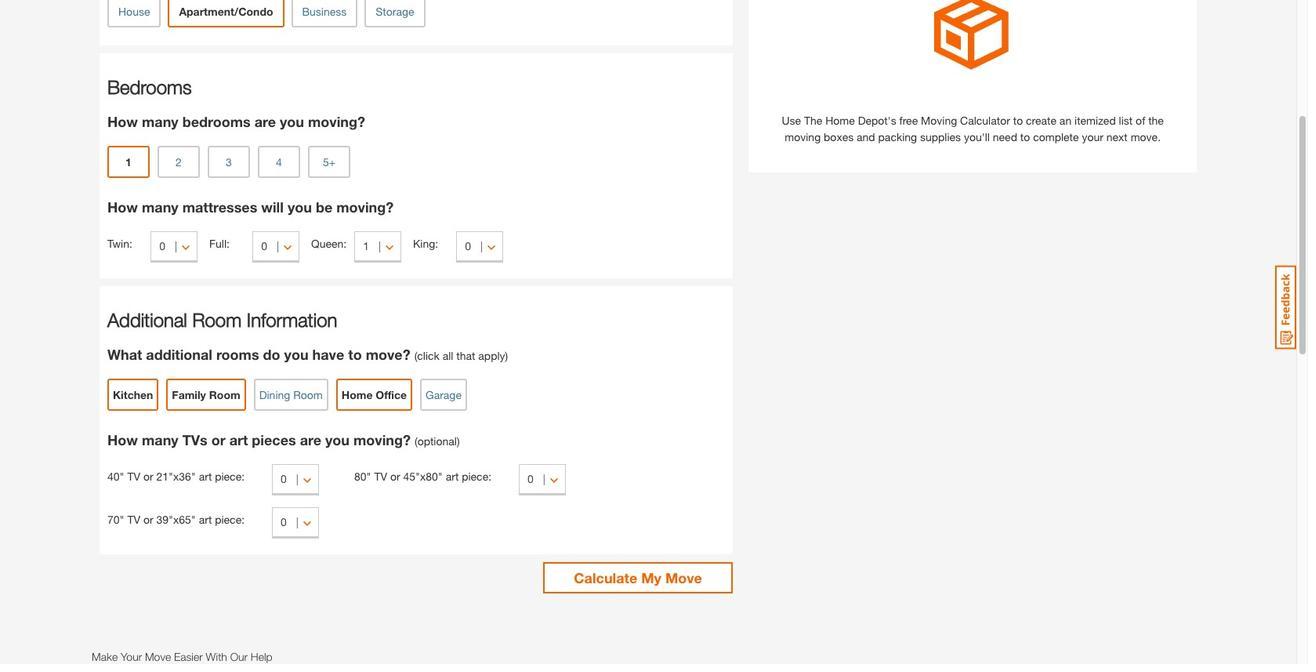 Task type: vqa. For each thing, say whether or not it's contained in the screenshot.
20 in. 70-Light LED Warm White Folding Snowflake Decoration "link"
no



Task type: describe. For each thing, give the bounding box(es) containing it.
calculate my move
[[574, 569, 702, 587]]

0 button for twin:
[[151, 231, 198, 263]]

home inside home office button
[[342, 388, 373, 401]]

house
[[118, 4, 150, 18]]

piece: for 40" tv or 21"x36" art piece:
[[215, 470, 245, 483]]

bedrooms
[[182, 113, 251, 130]]

(optional)
[[415, 434, 460, 448]]

calculate my move button
[[543, 562, 733, 594]]

1 for left 1 button
[[126, 155, 132, 168]]

complete
[[1034, 130, 1079, 143]]

full:
[[209, 237, 230, 250]]

need
[[993, 130, 1018, 143]]

garage
[[426, 388, 462, 401]]

apartment/condo
[[179, 4, 273, 18]]

garage button
[[420, 379, 467, 411]]

moving
[[785, 130, 821, 143]]

family room
[[172, 388, 240, 401]]

0 button for 40" tv or 21"x36" art piece:
[[272, 464, 319, 496]]

the
[[804, 114, 823, 127]]

make
[[92, 650, 118, 663]]

art for 21"x36"
[[199, 470, 212, 483]]

0 for 80" tv or 45"x80" art piece:
[[528, 472, 534, 485]]

45"x80"
[[403, 470, 443, 483]]

and
[[857, 130, 876, 143]]

feedback link image
[[1276, 265, 1297, 350]]

bedrooms
[[107, 76, 192, 98]]

or right tvs
[[211, 431, 226, 449]]

queen:
[[311, 237, 347, 250]]

what additional rooms do you have to move? (click all that apply)
[[107, 346, 508, 363]]

or for 40" tv or 21"x36" art piece:
[[143, 470, 153, 483]]

room for family
[[209, 388, 240, 401]]

moving
[[921, 114, 958, 127]]

house button
[[107, 0, 161, 27]]

dining room button
[[254, 379, 328, 411]]

how many tvs or art pieces are you moving? (optional)
[[107, 431, 460, 449]]

room for dining
[[293, 388, 323, 401]]

0 button for 80" tv or 45"x80" art piece:
[[519, 464, 566, 496]]

the
[[1149, 114, 1164, 127]]

help
[[251, 650, 273, 663]]

5+
[[323, 155, 336, 168]]

2 vertical spatial to
[[348, 346, 362, 363]]

tv for 80"
[[374, 470, 387, 483]]

piece: for 70" tv or 39"x65" art piece:
[[215, 513, 245, 526]]

free
[[900, 114, 918, 127]]

twin:
[[107, 237, 132, 250]]

you down home office button
[[325, 431, 350, 449]]

1 vertical spatial 1 button
[[355, 231, 401, 263]]

move?
[[366, 346, 411, 363]]

or for 70" tv or 39"x65" art piece:
[[143, 513, 153, 526]]

how many mattresses will you be moving?
[[107, 198, 394, 216]]

calculator
[[961, 114, 1011, 127]]

21"x36"
[[156, 470, 196, 483]]

moving box and calculator image
[[934, 0, 1012, 73]]

mattresses
[[182, 198, 257, 216]]

4
[[276, 155, 282, 168]]

move for your
[[145, 650, 171, 663]]

tv for 70"
[[127, 513, 140, 526]]

0 button for 70" tv or 39"x65" art piece:
[[272, 507, 319, 539]]

5+ button
[[308, 146, 350, 178]]

39"x65"
[[156, 513, 196, 526]]

your
[[1082, 130, 1104, 143]]

all
[[443, 349, 454, 362]]

0 vertical spatial to
[[1014, 114, 1023, 127]]

0 horizontal spatial 1 button
[[107, 146, 150, 178]]

will
[[261, 198, 284, 216]]

dining
[[259, 388, 290, 401]]

additional
[[107, 309, 187, 331]]

apartment/condo button
[[168, 0, 284, 27]]

0 vertical spatial moving?
[[308, 113, 365, 130]]

0 button for full:
[[253, 231, 300, 263]]

you for be
[[288, 198, 312, 216]]

be
[[316, 198, 333, 216]]

how for how many bedrooms are you moving?
[[107, 113, 138, 130]]

family
[[172, 388, 206, 401]]

80"
[[354, 470, 371, 483]]

easier
[[174, 650, 203, 663]]

our
[[230, 650, 248, 663]]

rooms
[[216, 346, 259, 363]]

1 vertical spatial are
[[300, 431, 321, 449]]

business button
[[291, 0, 358, 27]]

supplies
[[920, 130, 961, 143]]

70"
[[107, 513, 124, 526]]

move for my
[[666, 569, 702, 587]]

move.
[[1131, 130, 1161, 143]]

room for additional
[[192, 309, 242, 331]]

piece: for 80" tv or 45"x80" art piece:
[[462, 470, 492, 483]]

0 for twin:
[[159, 239, 165, 252]]



Task type: locate. For each thing, give the bounding box(es) containing it.
2 vertical spatial how
[[107, 431, 138, 449]]

0 vertical spatial move
[[666, 569, 702, 587]]

40" tv or 21"x36" art piece:
[[107, 470, 245, 483]]

1 vertical spatial to
[[1021, 130, 1031, 143]]

2 vertical spatial many
[[142, 431, 179, 449]]

home office button
[[336, 379, 412, 411]]

what
[[107, 346, 142, 363]]

home left office
[[342, 388, 373, 401]]

0 for 70" tv or 39"x65" art piece:
[[281, 515, 287, 528]]

0 vertical spatial 1
[[126, 155, 132, 168]]

business
[[302, 4, 347, 18]]

how
[[107, 113, 138, 130], [107, 198, 138, 216], [107, 431, 138, 449]]

1 left 2
[[126, 155, 132, 168]]

80" tv or 45"x80" art piece:
[[354, 470, 492, 483]]

0 horizontal spatial move
[[145, 650, 171, 663]]

how for how many mattresses will you be moving?
[[107, 198, 138, 216]]

1 vertical spatial move
[[145, 650, 171, 663]]

40"
[[107, 470, 124, 483]]

(click
[[415, 349, 440, 362]]

do
[[263, 346, 280, 363]]

how down 'bedrooms'
[[107, 113, 138, 130]]

3 many from the top
[[142, 431, 179, 449]]

have
[[313, 346, 344, 363]]

how up twin:
[[107, 198, 138, 216]]

or
[[211, 431, 226, 449], [143, 470, 153, 483], [390, 470, 400, 483], [143, 513, 153, 526]]

many for tvs
[[142, 431, 179, 449]]

storage button
[[365, 0, 425, 27]]

or left 45"x80"
[[390, 470, 400, 483]]

packing
[[879, 130, 917, 143]]

to right need
[[1021, 130, 1031, 143]]

tv right '70"'
[[127, 513, 140, 526]]

storage
[[376, 4, 414, 18]]

create
[[1026, 114, 1057, 127]]

that
[[457, 349, 476, 362]]

depot's
[[858, 114, 897, 127]]

list
[[1119, 114, 1133, 127]]

tv right 80"
[[374, 470, 387, 483]]

or left 21"x36"
[[143, 470, 153, 483]]

pieces
[[252, 431, 296, 449]]

art right 45"x80"
[[446, 470, 459, 483]]

move right the my
[[666, 569, 702, 587]]

apply)
[[479, 349, 508, 362]]

many left tvs
[[142, 431, 179, 449]]

art for 45"x80"
[[446, 470, 459, 483]]

of
[[1136, 114, 1146, 127]]

70" tv or 39"x65" art piece:
[[107, 513, 245, 526]]

home office
[[342, 388, 407, 401]]

1 horizontal spatial home
[[826, 114, 855, 127]]

tv
[[127, 470, 140, 483], [374, 470, 387, 483], [127, 513, 140, 526]]

many
[[142, 113, 179, 130], [142, 198, 179, 216], [142, 431, 179, 449]]

0 vertical spatial many
[[142, 113, 179, 130]]

room
[[192, 309, 242, 331], [209, 388, 240, 401], [293, 388, 323, 401]]

2 vertical spatial moving?
[[354, 431, 411, 449]]

0 for full:
[[261, 239, 267, 252]]

1 button left "king:"
[[355, 231, 401, 263]]

art right 21"x36"
[[199, 470, 212, 483]]

many down 2 button
[[142, 198, 179, 216]]

0 button
[[151, 231, 198, 263], [253, 231, 300, 263], [457, 231, 503, 263], [272, 464, 319, 496], [519, 464, 566, 496], [272, 507, 319, 539]]

3
[[226, 155, 232, 168]]

home up "boxes"
[[826, 114, 855, 127]]

are right pieces
[[300, 431, 321, 449]]

use
[[782, 114, 801, 127]]

my
[[642, 569, 662, 587]]

1 button left 2
[[107, 146, 150, 178]]

tvs
[[182, 431, 208, 449]]

3 button
[[208, 146, 250, 178]]

0 horizontal spatial home
[[342, 388, 373, 401]]

or left 39"x65"
[[143, 513, 153, 526]]

4 button
[[258, 146, 300, 178]]

many for mattresses
[[142, 198, 179, 216]]

0 for 40" tv or 21"x36" art piece:
[[281, 472, 287, 485]]

you up 4
[[280, 113, 304, 130]]

piece: right 21"x36"
[[215, 470, 245, 483]]

office
[[376, 388, 407, 401]]

moving? up 80"
[[354, 431, 411, 449]]

you for have
[[284, 346, 309, 363]]

2 many from the top
[[142, 198, 179, 216]]

kitchen
[[113, 388, 153, 401]]

1
[[126, 155, 132, 168], [363, 239, 369, 252]]

dining room
[[259, 388, 323, 401]]

0 vertical spatial 1 button
[[107, 146, 150, 178]]

room right dining
[[293, 388, 323, 401]]

itemized
[[1075, 114, 1116, 127]]

home inside use the home depot's free moving calculator to create an itemized list of the moving boxes and packing supplies you'll need to complete your next move.
[[826, 114, 855, 127]]

art right 39"x65"
[[199, 513, 212, 526]]

1 right "queen:"
[[363, 239, 369, 252]]

1 horizontal spatial are
[[300, 431, 321, 449]]

next
[[1107, 130, 1128, 143]]

moving? up 5+ at the top of page
[[308, 113, 365, 130]]

room right the family
[[209, 388, 240, 401]]

information
[[247, 309, 337, 331]]

piece: right 45"x80"
[[462, 470, 492, 483]]

many down 'bedrooms'
[[142, 113, 179, 130]]

art left pieces
[[229, 431, 248, 449]]

2
[[176, 155, 182, 168]]

1 vertical spatial home
[[342, 388, 373, 401]]

1 horizontal spatial 1
[[363, 239, 369, 252]]

room up rooms
[[192, 309, 242, 331]]

move right your
[[145, 650, 171, 663]]

1 vertical spatial how
[[107, 198, 138, 216]]

move inside button
[[666, 569, 702, 587]]

kitchen button
[[107, 379, 159, 411]]

1 vertical spatial moving?
[[337, 198, 394, 216]]

are up 4 button
[[255, 113, 276, 130]]

1 vertical spatial many
[[142, 198, 179, 216]]

an
[[1060, 114, 1072, 127]]

home
[[826, 114, 855, 127], [342, 388, 373, 401]]

3 how from the top
[[107, 431, 138, 449]]

0 horizontal spatial 1
[[126, 155, 132, 168]]

1 horizontal spatial 1 button
[[355, 231, 401, 263]]

with
[[206, 650, 227, 663]]

0 vertical spatial are
[[255, 113, 276, 130]]

move
[[666, 569, 702, 587], [145, 650, 171, 663]]

0 vertical spatial how
[[107, 113, 138, 130]]

you for moving?
[[280, 113, 304, 130]]

additional
[[146, 346, 212, 363]]

0 for king:
[[465, 239, 471, 252]]

art for or
[[229, 431, 248, 449]]

additional room information
[[107, 309, 337, 331]]

1 how from the top
[[107, 113, 138, 130]]

moving?
[[308, 113, 365, 130], [337, 198, 394, 216], [354, 431, 411, 449]]

1 horizontal spatial move
[[666, 569, 702, 587]]

1 for 1 button to the bottom
[[363, 239, 369, 252]]

make your move easier with our help
[[92, 650, 273, 663]]

many for bedrooms
[[142, 113, 179, 130]]

you right do
[[284, 346, 309, 363]]

to up need
[[1014, 114, 1023, 127]]

1 vertical spatial 1
[[363, 239, 369, 252]]

you'll
[[964, 130, 990, 143]]

2 button
[[158, 146, 200, 178]]

how many bedrooms are you moving?
[[107, 113, 365, 130]]

are
[[255, 113, 276, 130], [300, 431, 321, 449]]

your
[[121, 650, 142, 663]]

art
[[229, 431, 248, 449], [199, 470, 212, 483], [446, 470, 459, 483], [199, 513, 212, 526]]

or for 80" tv or 45"x80" art piece:
[[390, 470, 400, 483]]

piece:
[[215, 470, 245, 483], [462, 470, 492, 483], [215, 513, 245, 526]]

art for 39"x65"
[[199, 513, 212, 526]]

you left be
[[288, 198, 312, 216]]

moving? right be
[[337, 198, 394, 216]]

tv for 40"
[[127, 470, 140, 483]]

1 many from the top
[[142, 113, 179, 130]]

0 horizontal spatial are
[[255, 113, 276, 130]]

1 button
[[107, 146, 150, 178], [355, 231, 401, 263]]

you
[[280, 113, 304, 130], [288, 198, 312, 216], [284, 346, 309, 363], [325, 431, 350, 449]]

piece: right 39"x65"
[[215, 513, 245, 526]]

how up the 40"
[[107, 431, 138, 449]]

0
[[159, 239, 165, 252], [261, 239, 267, 252], [465, 239, 471, 252], [281, 472, 287, 485], [528, 472, 534, 485], [281, 515, 287, 528]]

0 button for king:
[[457, 231, 503, 263]]

to right the have
[[348, 346, 362, 363]]

0 vertical spatial home
[[826, 114, 855, 127]]

calculate
[[574, 569, 638, 587]]

2 how from the top
[[107, 198, 138, 216]]

tv right the 40"
[[127, 470, 140, 483]]

use the home depot's free moving calculator to create an itemized list of the moving boxes and packing supplies you'll need to complete your next move.
[[782, 114, 1164, 143]]

boxes
[[824, 130, 854, 143]]

family room button
[[166, 379, 246, 411]]

king:
[[413, 237, 438, 250]]



